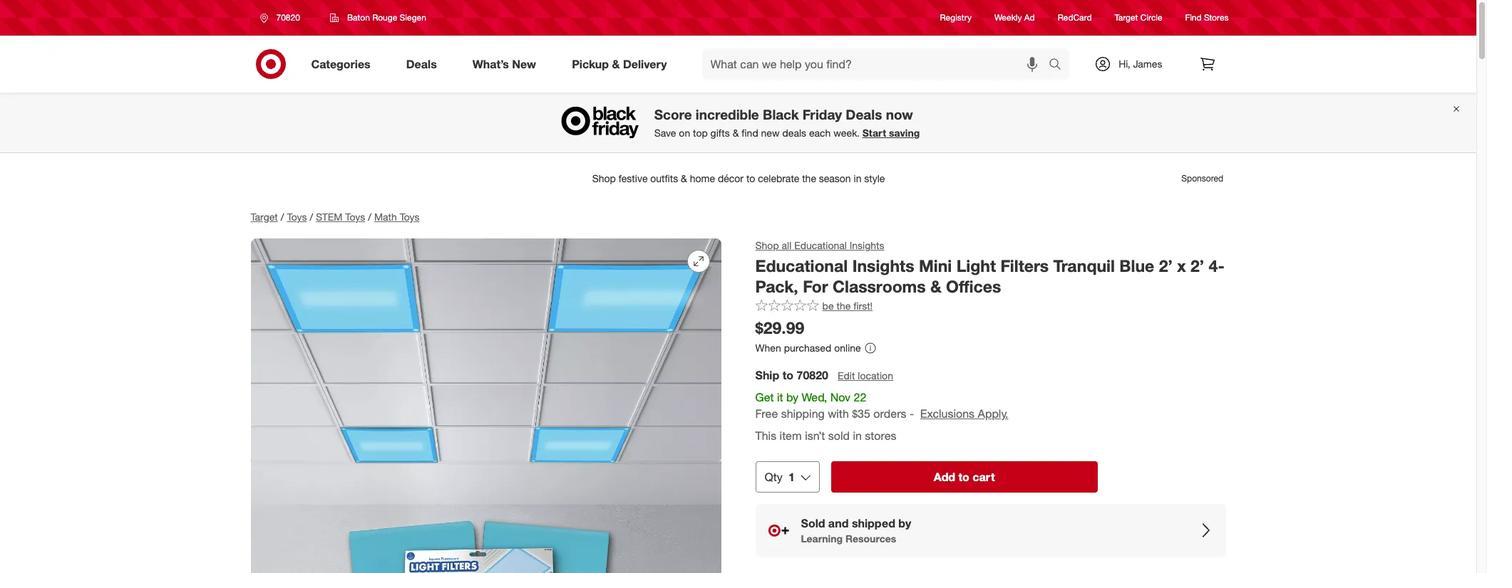 Task type: vqa. For each thing, say whether or not it's contained in the screenshot.
with
yes



Task type: describe. For each thing, give the bounding box(es) containing it.
x
[[1177, 256, 1186, 276]]

what's new link
[[460, 48, 554, 80]]

qty
[[765, 470, 783, 485]]

find
[[742, 127, 758, 139]]

sold
[[801, 517, 825, 531]]

deals inside score incredible black friday deals now save on top gifts & find new deals each week. start saving
[[846, 107, 882, 123]]

2 / from the left
[[310, 211, 313, 223]]

qty 1
[[765, 470, 795, 485]]

gifts
[[711, 127, 730, 139]]

exclusions apply. link
[[920, 407, 1009, 421]]

new
[[512, 57, 536, 71]]

to for 70820
[[783, 369, 794, 383]]

3 / from the left
[[368, 211, 371, 223]]

incredible
[[696, 107, 759, 123]]

registry
[[940, 12, 972, 23]]

filters
[[1001, 256, 1049, 276]]

deals
[[782, 127, 806, 139]]

it
[[777, 391, 783, 405]]

james
[[1133, 58, 1163, 70]]

shipped
[[852, 517, 896, 531]]

rouge
[[372, 12, 397, 23]]

baton
[[347, 12, 370, 23]]

add to cart
[[934, 470, 995, 485]]

fulfillment region
[[755, 368, 1226, 558]]

week.
[[834, 127, 860, 139]]

new
[[761, 127, 780, 139]]

and
[[828, 517, 849, 531]]

apply.
[[978, 407, 1009, 421]]

70820 button
[[251, 5, 315, 31]]

1 toys from the left
[[287, 211, 307, 223]]

on
[[679, 127, 690, 139]]

1
[[789, 470, 795, 485]]

redcard link
[[1058, 12, 1092, 24]]

weekly ad link
[[995, 12, 1035, 24]]

edit location button
[[837, 369, 894, 384]]

educational insights mini light filters tranquil blue 2' x 2' 4-pack, for classrooms & offices, 1 of 7 image
[[251, 239, 721, 574]]

be the first! link
[[755, 300, 873, 314]]

find stores
[[1186, 12, 1229, 23]]

edit location
[[838, 370, 893, 382]]

in
[[853, 429, 862, 443]]

by inside sold and shipped by learning resources
[[899, 517, 911, 531]]

item
[[780, 429, 802, 443]]

pack,
[[755, 276, 798, 296]]

this
[[755, 429, 777, 443]]

1 vertical spatial educational
[[755, 256, 848, 276]]

now
[[886, 107, 913, 123]]

what's
[[473, 57, 509, 71]]

stem toys link
[[316, 211, 365, 223]]

shop
[[755, 240, 779, 252]]

when
[[755, 342, 781, 355]]

math
[[374, 211, 397, 223]]

light
[[957, 256, 996, 276]]

70820 inside fulfillment region
[[797, 369, 829, 383]]

target for target / toys / stem toys / math toys
[[251, 211, 278, 223]]

classrooms
[[833, 276, 926, 296]]

resources
[[846, 533, 897, 545]]

What can we help you find? suggestions appear below search field
[[702, 48, 1053, 80]]

nov
[[830, 391, 851, 405]]

1 2' from the left
[[1159, 256, 1173, 276]]

sold and shipped by learning resources
[[801, 517, 911, 545]]

& inside "link"
[[612, 57, 620, 71]]

22
[[854, 391, 867, 405]]

redcard
[[1058, 12, 1092, 23]]

add
[[934, 470, 956, 485]]

2 toys from the left
[[345, 211, 365, 223]]

hi,
[[1119, 58, 1131, 70]]

deals link
[[394, 48, 455, 80]]

the
[[837, 301, 851, 313]]

70820 inside 'dropdown button'
[[276, 12, 300, 23]]

stem
[[316, 211, 343, 223]]

weekly ad
[[995, 12, 1035, 23]]

target for target circle
[[1115, 12, 1138, 23]]

baton rouge siegen button
[[321, 5, 436, 31]]

add to cart button
[[831, 462, 1098, 493]]

to for cart
[[959, 470, 970, 485]]



Task type: locate. For each thing, give the bounding box(es) containing it.
online
[[834, 342, 861, 355]]

1 vertical spatial deals
[[846, 107, 882, 123]]

delivery
[[623, 57, 667, 71]]

1 / from the left
[[281, 211, 284, 223]]

offices
[[946, 276, 1001, 296]]

educational right all
[[794, 240, 847, 252]]

& left find
[[733, 127, 739, 139]]

toys right "stem"
[[345, 211, 365, 223]]

cart
[[973, 470, 995, 485]]

first!
[[854, 301, 873, 313]]

0 vertical spatial to
[[783, 369, 794, 383]]

1 vertical spatial target
[[251, 211, 278, 223]]

1 vertical spatial by
[[899, 517, 911, 531]]

circle
[[1141, 12, 1163, 23]]

deals down siegen
[[406, 57, 437, 71]]

by right shipped
[[899, 517, 911, 531]]

& down mini
[[930, 276, 942, 296]]

for
[[803, 276, 828, 296]]

70820 left baton
[[276, 12, 300, 23]]

edit
[[838, 370, 855, 382]]

70820 up wed,
[[797, 369, 829, 383]]

2'
[[1159, 256, 1173, 276], [1191, 256, 1204, 276]]

0 vertical spatial by
[[786, 391, 799, 405]]

-
[[910, 407, 914, 421]]

registry link
[[940, 12, 972, 24]]

toys right math
[[400, 211, 420, 223]]

& inside score incredible black friday deals now save on top gifts & find new deals each week. start saving
[[733, 127, 739, 139]]

1 horizontal spatial by
[[899, 517, 911, 531]]

each
[[809, 127, 831, 139]]

shop all educational insights educational insights mini light filters tranquil blue 2' x 2' 4- pack, for classrooms & offices
[[755, 240, 1225, 296]]

target left the circle at the top right of page
[[1115, 12, 1138, 23]]

toys left "stem"
[[287, 211, 307, 223]]

find
[[1186, 12, 1202, 23]]

/
[[281, 211, 284, 223], [310, 211, 313, 223], [368, 211, 371, 223]]

pickup
[[572, 57, 609, 71]]

shipping
[[781, 407, 825, 421]]

3 toys from the left
[[400, 211, 420, 223]]

insights
[[850, 240, 885, 252], [853, 256, 914, 276]]

0 horizontal spatial target
[[251, 211, 278, 223]]

0 vertical spatial deals
[[406, 57, 437, 71]]

& right pickup
[[612, 57, 620, 71]]

sold
[[828, 429, 850, 443]]

to inside button
[[959, 470, 970, 485]]

toys link
[[287, 211, 307, 223]]

pickup & delivery
[[572, 57, 667, 71]]

1 vertical spatial to
[[959, 470, 970, 485]]

target left 'toys' link at the top of the page
[[251, 211, 278, 223]]

be the first!
[[822, 301, 873, 313]]

1 vertical spatial &
[[733, 127, 739, 139]]

tranquil
[[1054, 256, 1115, 276]]

target link
[[251, 211, 278, 223]]

/ left 'toys' link at the top of the page
[[281, 211, 284, 223]]

get
[[755, 391, 774, 405]]

1 vertical spatial 70820
[[797, 369, 829, 383]]

when purchased online
[[755, 342, 861, 355]]

by right it
[[786, 391, 799, 405]]

0 vertical spatial target
[[1115, 12, 1138, 23]]

educational
[[794, 240, 847, 252], [755, 256, 848, 276]]

$35
[[852, 407, 871, 421]]

& inside shop all educational insights educational insights mini light filters tranquil blue 2' x 2' 4- pack, for classrooms & offices
[[930, 276, 942, 296]]

categories link
[[299, 48, 388, 80]]

find stores link
[[1186, 12, 1229, 24]]

2 vertical spatial &
[[930, 276, 942, 296]]

2 horizontal spatial &
[[930, 276, 942, 296]]

ad
[[1024, 12, 1035, 23]]

blue
[[1120, 256, 1155, 276]]

black
[[763, 107, 799, 123]]

/ left math
[[368, 211, 371, 223]]

all
[[782, 240, 792, 252]]

0 vertical spatial insights
[[850, 240, 885, 252]]

1 horizontal spatial &
[[733, 127, 739, 139]]

to right ship
[[783, 369, 794, 383]]

purchased
[[784, 342, 832, 355]]

to
[[783, 369, 794, 383], [959, 470, 970, 485]]

weekly
[[995, 12, 1022, 23]]

0 horizontal spatial &
[[612, 57, 620, 71]]

pickup & delivery link
[[560, 48, 685, 80]]

0 horizontal spatial 70820
[[276, 12, 300, 23]]

2 2' from the left
[[1191, 256, 1204, 276]]

0 horizontal spatial by
[[786, 391, 799, 405]]

by
[[786, 391, 799, 405], [899, 517, 911, 531]]

toys
[[287, 211, 307, 223], [345, 211, 365, 223], [400, 211, 420, 223]]

1 horizontal spatial target
[[1115, 12, 1138, 23]]

learning
[[801, 533, 843, 545]]

0 vertical spatial &
[[612, 57, 620, 71]]

2 horizontal spatial /
[[368, 211, 371, 223]]

$29.99
[[755, 318, 805, 338]]

2' left the x
[[1159, 256, 1173, 276]]

top
[[693, 127, 708, 139]]

saving
[[889, 127, 920, 139]]

start
[[863, 127, 886, 139]]

search button
[[1043, 48, 1077, 83]]

&
[[612, 57, 620, 71], [733, 127, 739, 139], [930, 276, 942, 296]]

0 horizontal spatial to
[[783, 369, 794, 383]]

wed,
[[802, 391, 827, 405]]

0 vertical spatial 70820
[[276, 12, 300, 23]]

0 horizontal spatial toys
[[287, 211, 307, 223]]

friday
[[803, 107, 842, 123]]

stores
[[865, 429, 897, 443]]

1 horizontal spatial toys
[[345, 211, 365, 223]]

educational up the for
[[755, 256, 848, 276]]

0 vertical spatial educational
[[794, 240, 847, 252]]

free
[[755, 407, 778, 421]]

score
[[654, 107, 692, 123]]

target / toys / stem toys / math toys
[[251, 211, 420, 223]]

by inside get it by wed, nov 22 free shipping with $35 orders - exclusions apply.
[[786, 391, 799, 405]]

1 horizontal spatial 2'
[[1191, 256, 1204, 276]]

with
[[828, 407, 849, 421]]

orders
[[874, 407, 907, 421]]

0 horizontal spatial 2'
[[1159, 256, 1173, 276]]

baton rouge siegen
[[347, 12, 426, 23]]

deals up start
[[846, 107, 882, 123]]

this item isn't sold in stores
[[755, 429, 897, 443]]

1 horizontal spatial 70820
[[797, 369, 829, 383]]

to right add
[[959, 470, 970, 485]]

mini
[[919, 256, 952, 276]]

get it by wed, nov 22 free shipping with $35 orders - exclusions apply.
[[755, 391, 1009, 421]]

1 horizontal spatial deals
[[846, 107, 882, 123]]

ship
[[755, 369, 780, 383]]

categories
[[311, 57, 371, 71]]

score incredible black friday deals now save on top gifts & find new deals each week. start saving
[[654, 107, 920, 139]]

2' right the x
[[1191, 256, 1204, 276]]

advertisement region
[[239, 162, 1237, 196]]

exclusions
[[920, 407, 975, 421]]

4-
[[1209, 256, 1225, 276]]

1 horizontal spatial to
[[959, 470, 970, 485]]

1 horizontal spatial /
[[310, 211, 313, 223]]

location
[[858, 370, 893, 382]]

what's new
[[473, 57, 536, 71]]

0 horizontal spatial /
[[281, 211, 284, 223]]

isn't
[[805, 429, 825, 443]]

0 horizontal spatial deals
[[406, 57, 437, 71]]

deals
[[406, 57, 437, 71], [846, 107, 882, 123]]

target circle
[[1115, 12, 1163, 23]]

1 vertical spatial insights
[[853, 256, 914, 276]]

2 horizontal spatial toys
[[400, 211, 420, 223]]

/ right 'toys' link at the top of the page
[[310, 211, 313, 223]]



